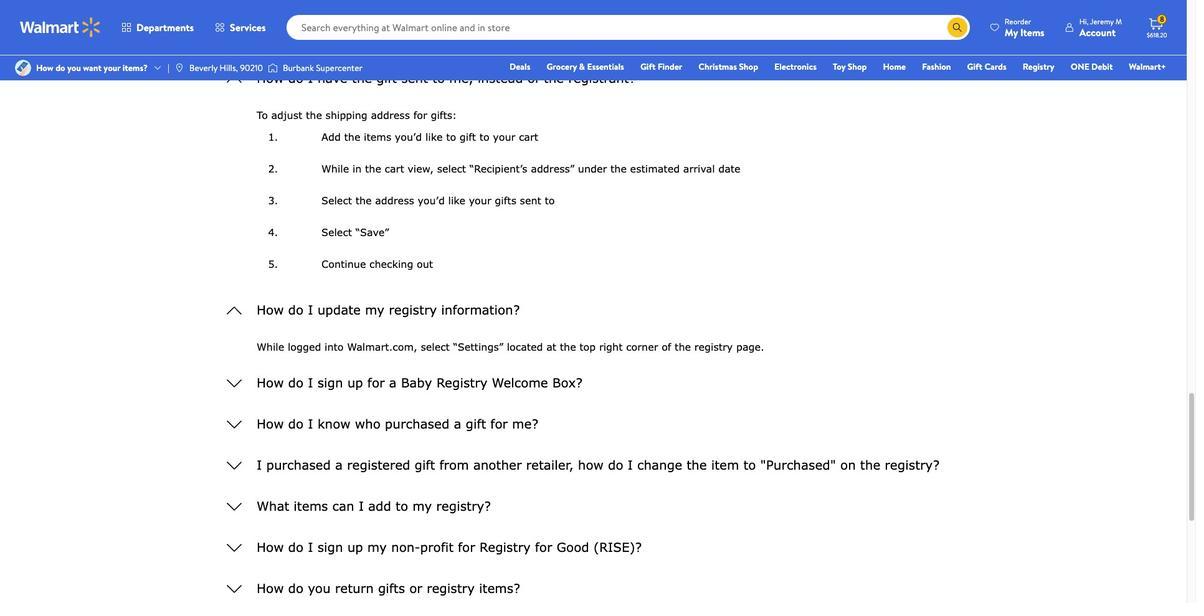 Task type: locate. For each thing, give the bounding box(es) containing it.
deals link
[[504, 60, 536, 74]]

fashion
[[923, 60, 952, 73]]

grocery
[[547, 60, 577, 73]]

shop inside christmas shop link
[[740, 60, 759, 73]]

shop for christmas shop
[[740, 60, 759, 73]]

one debit
[[1071, 60, 1114, 73]]

home
[[884, 60, 906, 73]]

m
[[1116, 16, 1123, 26]]

grocery & essentials
[[547, 60, 625, 73]]

registry link
[[1018, 60, 1061, 74]]

0 horizontal spatial  image
[[15, 60, 31, 76]]

8 $618.20
[[1148, 14, 1168, 39]]

|
[[168, 62, 169, 74]]

hills,
[[220, 62, 238, 74]]

&
[[579, 60, 585, 73]]

christmas
[[699, 60, 737, 73]]

shop right toy
[[848, 60, 867, 73]]

Search search field
[[287, 15, 970, 40]]

search icon image
[[953, 22, 963, 32]]

shop
[[740, 60, 759, 73], [848, 60, 867, 73]]

supercenter
[[316, 62, 363, 74]]

deals
[[510, 60, 531, 73]]

1 horizontal spatial  image
[[268, 62, 278, 74]]

shop inside toy shop link
[[848, 60, 867, 73]]

registry
[[1023, 60, 1055, 73]]

1 horizontal spatial shop
[[848, 60, 867, 73]]

debit
[[1092, 60, 1114, 73]]

 image for burbank supercenter
[[268, 62, 278, 74]]

0 horizontal spatial gift
[[641, 60, 656, 73]]

 image left how
[[15, 60, 31, 76]]

gift left cards
[[968, 60, 983, 73]]

items?
[[123, 62, 148, 74]]

gift for gift cards
[[968, 60, 983, 73]]

jeremy
[[1091, 16, 1114, 26]]

walmart image
[[20, 17, 101, 37]]

gift cards
[[968, 60, 1007, 73]]

gift finder
[[641, 60, 683, 73]]

 image
[[174, 63, 184, 73]]

$618.20
[[1148, 31, 1168, 39]]

gift cards link
[[962, 60, 1013, 74]]

hi,
[[1080, 16, 1089, 26]]

Walmart Site-Wide search field
[[287, 15, 970, 40]]

2 gift from the left
[[968, 60, 983, 73]]

 image right the 90210 on the top left of the page
[[268, 62, 278, 74]]

essentials
[[587, 60, 625, 73]]

you
[[67, 62, 81, 74]]

your
[[104, 62, 121, 74]]

shop right christmas
[[740, 60, 759, 73]]

1 shop from the left
[[740, 60, 759, 73]]

reorder my items
[[1005, 16, 1045, 39]]

1 horizontal spatial gift
[[968, 60, 983, 73]]

1 gift from the left
[[641, 60, 656, 73]]

gift for gift finder
[[641, 60, 656, 73]]

account
[[1080, 25, 1116, 39]]

how do you want your items?
[[36, 62, 148, 74]]

do
[[56, 62, 65, 74]]

0 horizontal spatial shop
[[740, 60, 759, 73]]

2 shop from the left
[[848, 60, 867, 73]]

gift
[[641, 60, 656, 73], [968, 60, 983, 73]]

 image
[[15, 60, 31, 76], [268, 62, 278, 74]]

 image for how do you want your items?
[[15, 60, 31, 76]]

gift left finder at the right of the page
[[641, 60, 656, 73]]



Task type: vqa. For each thing, say whether or not it's contained in the screenshot.
$32.98 corresponding to TMNT Round Cake
no



Task type: describe. For each thing, give the bounding box(es) containing it.
shop for toy shop
[[848, 60, 867, 73]]

want
[[83, 62, 102, 74]]

reorder
[[1005, 16, 1032, 26]]

burbank
[[283, 62, 314, 74]]

cards
[[985, 60, 1007, 73]]

christmas shop link
[[693, 60, 764, 74]]

departments
[[137, 21, 194, 34]]

one
[[1071, 60, 1090, 73]]

8
[[1161, 14, 1165, 24]]

items
[[1021, 25, 1045, 39]]

walmart+
[[1130, 60, 1167, 73]]

hi, jeremy m account
[[1080, 16, 1123, 39]]

one debit link
[[1066, 60, 1119, 74]]

christmas shop
[[699, 60, 759, 73]]

electronics
[[775, 60, 817, 73]]

toy shop link
[[828, 60, 873, 74]]

departments button
[[111, 12, 205, 42]]

grocery & essentials link
[[541, 60, 630, 74]]

toy
[[833, 60, 846, 73]]

beverly hills, 90210
[[189, 62, 263, 74]]

my
[[1005, 25, 1019, 39]]

90210
[[240, 62, 263, 74]]

toy shop
[[833, 60, 867, 73]]

finder
[[658, 60, 683, 73]]

beverly
[[189, 62, 218, 74]]

walmart+ link
[[1124, 60, 1173, 74]]

home link
[[878, 60, 912, 74]]

burbank supercenter
[[283, 62, 363, 74]]

fashion link
[[917, 60, 957, 74]]

services
[[230, 21, 266, 34]]

electronics link
[[769, 60, 823, 74]]

gift finder link
[[635, 60, 688, 74]]

services button
[[205, 12, 277, 42]]

how
[[36, 62, 53, 74]]



